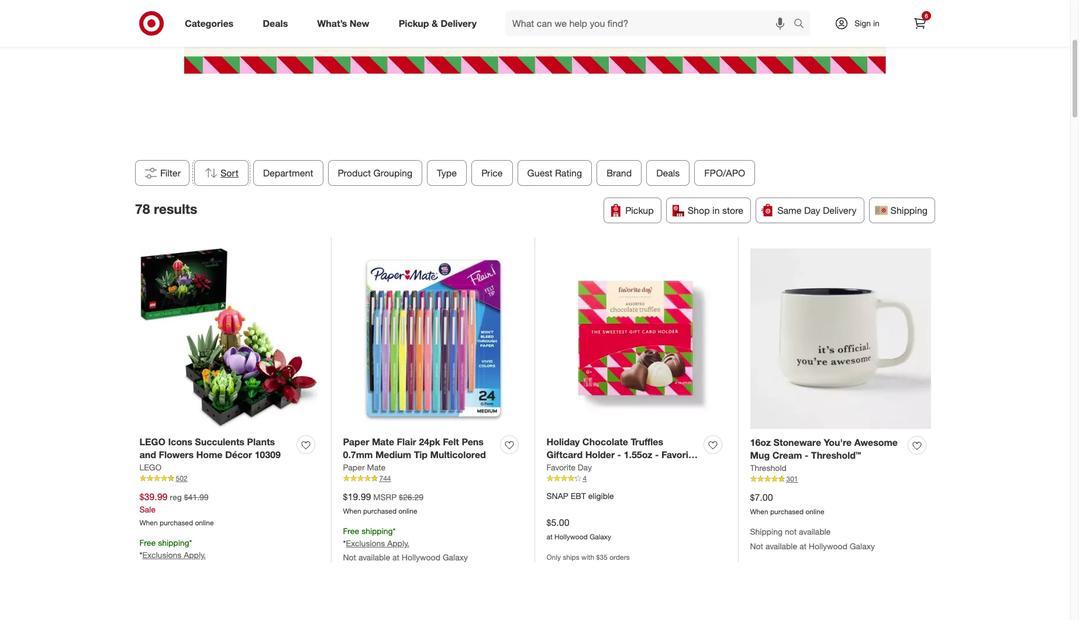 Task type: locate. For each thing, give the bounding box(es) containing it.
lego inside lego icons succulents plants and flowers home décor 10309
[[140, 436, 166, 448]]

available right not
[[799, 527, 831, 537]]

available
[[799, 527, 831, 537], [766, 542, 798, 552], [359, 553, 390, 563]]

in
[[874, 18, 880, 28], [713, 205, 720, 216]]

0 horizontal spatial free
[[140, 538, 156, 548]]

2 vertical spatial shipping
[[565, 565, 597, 575]]

apply. up stores
[[388, 539, 410, 549]]

favorite inside holiday chocolate truffles giftcard holder - 1.55oz - favorite day™
[[662, 450, 697, 461]]

ebt
[[571, 492, 586, 502]]

1 vertical spatial in
[[713, 205, 720, 216]]

not up check
[[343, 553, 356, 563]]

1 horizontal spatial delivery
[[823, 205, 857, 216]]

pickup & delivery link
[[389, 11, 492, 36]]

purchased inside $39.99 reg $41.99 sale when purchased online
[[160, 519, 193, 528]]

2 horizontal spatial galaxy
[[850, 542, 876, 552]]

1 paper from the top
[[343, 436, 370, 448]]

favorite down truffles
[[662, 450, 697, 461]]

2 horizontal spatial hollywood
[[809, 542, 848, 552]]

when down sale
[[140, 519, 158, 528]]

1 horizontal spatial deals
[[657, 167, 680, 179]]

purchased inside $19.99 msrp $26.29 when purchased online
[[363, 508, 397, 516]]

medium
[[376, 450, 412, 461]]

plants
[[247, 436, 275, 448]]

1 vertical spatial deals
[[657, 167, 680, 179]]

24pk
[[419, 436, 441, 448]]

apply. for free shipping * * exclusions apply. not available at hollywood galaxy check nearby stores
[[388, 539, 410, 549]]

$5.00 at hollywood galaxy
[[547, 518, 612, 542]]

online up shipping not available not available at hollywood galaxy
[[806, 508, 825, 517]]

when down $7.00
[[751, 508, 769, 517]]

free down 'only'
[[547, 565, 563, 575]]

2 vertical spatial free
[[547, 565, 563, 575]]

paper for paper mate flair 24pk felt pens 0.7mm medium tip multicolored
[[343, 436, 370, 448]]

available down not
[[766, 542, 798, 552]]

$19.99 msrp $26.29 when purchased online
[[343, 492, 424, 516]]

0 vertical spatial day
[[805, 205, 821, 216]]

same day delivery button
[[756, 198, 865, 223]]

1 vertical spatial available
[[766, 542, 798, 552]]

2 horizontal spatial at
[[800, 542, 807, 552]]

store
[[723, 205, 744, 216]]

favorite day link
[[547, 462, 592, 474]]

msrp
[[374, 493, 397, 503]]

free for free shipping * * exclusions apply.
[[140, 538, 156, 548]]

purchased down reg
[[160, 519, 193, 528]]

0 horizontal spatial exclusions apply. link
[[142, 551, 206, 561]]

1 horizontal spatial free
[[343, 527, 359, 537]]

1 horizontal spatial pickup
[[626, 205, 654, 216]]

0 horizontal spatial delivery
[[441, 17, 477, 29]]

price button
[[472, 160, 513, 186]]

- down truffles
[[655, 450, 659, 461]]

holiday chocolate truffles giftcard holder - 1.55oz - favorite day™
[[547, 436, 697, 475]]

mate inside "paper mate" "link"
[[367, 463, 386, 473]]

502 link
[[140, 474, 320, 484]]

exclusions down sale
[[142, 551, 182, 561]]

shipping inside button
[[891, 205, 928, 216]]

0 horizontal spatial shipping
[[751, 527, 783, 537]]

deals inside "link"
[[263, 17, 288, 29]]

favorite
[[662, 450, 697, 461], [547, 463, 576, 473]]

shipping for shipping
[[891, 205, 928, 216]]

lego down and
[[140, 463, 162, 473]]

rating
[[555, 167, 582, 179]]

deals left what's
[[263, 17, 288, 29]]

purchased down msrp
[[363, 508, 397, 516]]

1 horizontal spatial online
[[399, 508, 418, 516]]

shipping inside the free shipping * * exclusions apply.
[[158, 538, 189, 548]]

0 horizontal spatial deals
[[263, 17, 288, 29]]

1 vertical spatial shipping
[[751, 527, 783, 537]]

free inside free shipping * * exclusions apply. not available at hollywood galaxy check nearby stores
[[343, 527, 359, 537]]

holder
[[586, 450, 615, 461]]

exclusions apply. link up nearby
[[346, 539, 410, 549]]

search
[[789, 18, 817, 30]]

* up check
[[343, 539, 346, 549]]

1 horizontal spatial hollywood
[[555, 533, 588, 542]]

purchased up not
[[771, 508, 804, 517]]

department
[[263, 167, 314, 179]]

fpo/apo
[[705, 167, 746, 179]]

2 horizontal spatial online
[[806, 508, 825, 517]]

paper
[[343, 436, 370, 448], [343, 463, 365, 473]]

1 horizontal spatial not
[[751, 542, 764, 552]]

0 horizontal spatial online
[[195, 519, 214, 528]]

tip
[[414, 450, 428, 461]]

giftcard
[[547, 450, 583, 461]]

exclusions up check
[[346, 539, 385, 549]]

online inside $39.99 reg $41.99 sale when purchased online
[[195, 519, 214, 528]]

paper mate
[[343, 463, 386, 473]]

lego link
[[140, 462, 162, 474]]

purchased
[[363, 508, 397, 516], [771, 508, 804, 517], [160, 519, 193, 528]]

0 horizontal spatial at
[[393, 553, 400, 563]]

1 vertical spatial paper
[[343, 463, 365, 473]]

1 vertical spatial pickup
[[626, 205, 654, 216]]

shipping inside free shipping * * exclusions apply. not available at hollywood galaxy check nearby stores
[[362, 527, 393, 537]]

0 vertical spatial deals
[[263, 17, 288, 29]]

apply. inside the free shipping * * exclusions apply.
[[184, 551, 206, 561]]

exclusions inside the free shipping * * exclusions apply.
[[142, 551, 182, 561]]

1 vertical spatial free
[[140, 538, 156, 548]]

2 vertical spatial available
[[359, 553, 390, 563]]

1 vertical spatial not
[[343, 553, 356, 563]]

0 vertical spatial free
[[343, 527, 359, 537]]

free
[[343, 527, 359, 537], [140, 538, 156, 548], [547, 565, 563, 575]]

apply.
[[388, 539, 410, 549], [184, 551, 206, 561]]

paper mate flair 24pk felt pens 0.7mm medium tip multicolored
[[343, 436, 486, 461]]

grouping
[[374, 167, 413, 179]]

0 horizontal spatial hollywood
[[402, 553, 441, 563]]

pickup inside 'link'
[[399, 17, 429, 29]]

paper up the 0.7mm
[[343, 436, 370, 448]]

paper inside "link"
[[343, 463, 365, 473]]

0 horizontal spatial apply.
[[184, 551, 206, 561]]

reg
[[170, 493, 182, 503]]

sort
[[221, 167, 239, 179]]

exclusions apply. link down $39.99 reg $41.99 sale when purchased online
[[142, 551, 206, 561]]

pickup inside 'button'
[[626, 205, 654, 216]]

mate for paper mate flair 24pk felt pens 0.7mm medium tip multicolored
[[372, 436, 395, 448]]

0 horizontal spatial pickup
[[399, 17, 429, 29]]

2 paper from the top
[[343, 463, 365, 473]]

1 vertical spatial exclusions apply. link
[[142, 551, 206, 561]]

favorite down giftcard
[[547, 463, 576, 473]]

0 vertical spatial exclusions apply. link
[[346, 539, 410, 549]]

&
[[432, 17, 438, 29]]

1 horizontal spatial in
[[874, 18, 880, 28]]

- down the stoneware
[[805, 450, 809, 462]]

0 vertical spatial exclusions
[[346, 539, 385, 549]]

paper mate flair 24pk felt pens 0.7mm medium tip multicolored image
[[343, 249, 524, 429], [343, 249, 524, 429]]

1 horizontal spatial when
[[343, 508, 362, 516]]

multicolored
[[430, 450, 486, 461]]

day inside button
[[805, 205, 821, 216]]

guest rating button
[[518, 160, 592, 186]]

2 horizontal spatial shipping
[[565, 565, 597, 575]]

available up nearby
[[359, 553, 390, 563]]

hollywood
[[555, 533, 588, 542], [809, 542, 848, 552], [402, 553, 441, 563]]

mate up 744
[[367, 463, 386, 473]]

0 horizontal spatial favorite
[[547, 463, 576, 473]]

paper mate link
[[343, 462, 386, 474]]

what's new
[[317, 17, 370, 29]]

0 horizontal spatial purchased
[[160, 519, 193, 528]]

delivery
[[441, 17, 477, 29], [823, 205, 857, 216]]

0 vertical spatial shipping
[[362, 527, 393, 537]]

1 horizontal spatial exclusions
[[346, 539, 385, 549]]

free inside the free shipping * * exclusions apply.
[[140, 538, 156, 548]]

2 horizontal spatial free
[[547, 565, 563, 575]]

1 vertical spatial shipping
[[158, 538, 189, 548]]

1 vertical spatial delivery
[[823, 205, 857, 216]]

lego up and
[[140, 436, 166, 448]]

pickup down brand
[[626, 205, 654, 216]]

shipping
[[891, 205, 928, 216], [751, 527, 783, 537]]

in inside button
[[713, 205, 720, 216]]

in for sign
[[874, 18, 880, 28]]

1 vertical spatial exclusions
[[142, 551, 182, 561]]

same day delivery
[[778, 205, 857, 216]]

exclusions inside free shipping * * exclusions apply. not available at hollywood galaxy check nearby stores
[[346, 539, 385, 549]]

0 vertical spatial apply.
[[388, 539, 410, 549]]

1 horizontal spatial apply.
[[388, 539, 410, 549]]

0 vertical spatial lego
[[140, 436, 166, 448]]

*
[[393, 527, 396, 537], [189, 538, 192, 548], [343, 539, 346, 549], [140, 551, 142, 561]]

1 horizontal spatial day
[[805, 205, 821, 216]]

0 horizontal spatial not
[[343, 553, 356, 563]]

shipping down $19.99 msrp $26.29 when purchased online
[[362, 527, 393, 537]]

0 horizontal spatial in
[[713, 205, 720, 216]]

not down $7.00
[[751, 542, 764, 552]]

0 horizontal spatial when
[[140, 519, 158, 528]]

1 lego from the top
[[140, 436, 166, 448]]

1 horizontal spatial galaxy
[[590, 533, 612, 542]]

what's
[[317, 17, 347, 29]]

lego icons succulents plants and flowers home décor 10309 image
[[140, 249, 320, 429], [140, 249, 320, 429]]

-
[[618, 450, 622, 461], [655, 450, 659, 461], [805, 450, 809, 462]]

0 horizontal spatial exclusions
[[142, 551, 182, 561]]

in left store
[[713, 205, 720, 216]]

0 vertical spatial shipping
[[891, 205, 928, 216]]

sign
[[855, 18, 872, 28]]

deals for deals button
[[657, 167, 680, 179]]

$41.99
[[184, 493, 209, 503]]

0 horizontal spatial shipping
[[158, 538, 189, 548]]

0 vertical spatial favorite
[[662, 450, 697, 461]]

paper for paper mate
[[343, 463, 365, 473]]

delivery right same on the right of page
[[823, 205, 857, 216]]

1 horizontal spatial at
[[547, 533, 553, 542]]

0 vertical spatial not
[[751, 542, 764, 552]]

delivery right &
[[441, 17, 477, 29]]

2 horizontal spatial when
[[751, 508, 769, 517]]

delivery inside button
[[823, 205, 857, 216]]

2 horizontal spatial purchased
[[771, 508, 804, 517]]

0 horizontal spatial galaxy
[[443, 553, 468, 563]]

1 vertical spatial lego
[[140, 463, 162, 473]]

1 horizontal spatial favorite
[[662, 450, 697, 461]]

shop
[[688, 205, 710, 216]]

you're
[[824, 437, 852, 449]]

apply. inside free shipping * * exclusions apply. not available at hollywood galaxy check nearby stores
[[388, 539, 410, 549]]

744 link
[[343, 474, 524, 484]]

1 horizontal spatial exclusions apply. link
[[346, 539, 410, 549]]

free down '$19.99' at left
[[343, 527, 359, 537]]

paper down the 0.7mm
[[343, 463, 365, 473]]

1 vertical spatial mate
[[367, 463, 386, 473]]

deals right brand
[[657, 167, 680, 179]]

0 vertical spatial mate
[[372, 436, 395, 448]]

brand button
[[597, 160, 642, 186]]

2 horizontal spatial -
[[805, 450, 809, 462]]

1 horizontal spatial purchased
[[363, 508, 397, 516]]

in right sign
[[874, 18, 880, 28]]

apply. down $39.99 reg $41.99 sale when purchased online
[[184, 551, 206, 561]]

online down $41.99
[[195, 519, 214, 528]]

1 vertical spatial apply.
[[184, 551, 206, 561]]

eligible
[[589, 492, 614, 502]]

pickup left &
[[399, 17, 429, 29]]

stores
[[397, 565, 419, 575]]

* down sale
[[140, 551, 142, 561]]

deals inside button
[[657, 167, 680, 179]]

mate for paper mate
[[367, 463, 386, 473]]

product
[[338, 167, 371, 179]]

16oz stoneware you're awesome mug cream - threshold™ image
[[751, 249, 931, 430], [751, 249, 931, 430]]

$35
[[597, 554, 608, 562]]

online inside the $7.00 when purchased online
[[806, 508, 825, 517]]

1.55oz
[[624, 450, 653, 461]]

- left 1.55oz
[[618, 450, 622, 461]]

shipping down with
[[565, 565, 597, 575]]

0 horizontal spatial available
[[359, 553, 390, 563]]

* down $19.99 msrp $26.29 when purchased online
[[393, 527, 396, 537]]

lego icons succulents plants and flowers home décor 10309 link
[[140, 436, 292, 462]]

1 vertical spatial day
[[578, 463, 592, 473]]

only ships with $35 orders free shipping
[[547, 554, 630, 575]]

delivery inside 'link'
[[441, 17, 477, 29]]

0 vertical spatial delivery
[[441, 17, 477, 29]]

6
[[925, 12, 929, 19]]

1 horizontal spatial shipping
[[362, 527, 393, 537]]

2 lego from the top
[[140, 463, 162, 473]]

0 horizontal spatial day
[[578, 463, 592, 473]]

online
[[399, 508, 418, 516], [806, 508, 825, 517], [195, 519, 214, 528]]

day right same on the right of page
[[805, 205, 821, 216]]

shipping inside shipping not available not available at hollywood galaxy
[[751, 527, 783, 537]]

$39.99
[[140, 492, 168, 504]]

day up 4
[[578, 463, 592, 473]]

2 horizontal spatial available
[[799, 527, 831, 537]]

at down the $7.00 when purchased online
[[800, 542, 807, 552]]

online down '$26.29'
[[399, 508, 418, 516]]

1 horizontal spatial shipping
[[891, 205, 928, 216]]

mate up medium
[[372, 436, 395, 448]]

0 vertical spatial in
[[874, 18, 880, 28]]

paper inside the paper mate flair 24pk felt pens 0.7mm medium tip multicolored
[[343, 436, 370, 448]]

shipping down $39.99 reg $41.99 sale when purchased online
[[158, 538, 189, 548]]

0 vertical spatial pickup
[[399, 17, 429, 29]]

at up stores
[[393, 553, 400, 563]]

sale
[[140, 505, 156, 515]]

holiday chocolate truffles giftcard holder - 1.55oz - favorite day™ image
[[547, 249, 727, 429], [547, 249, 727, 429]]

shipping for shipping not available not available at hollywood galaxy
[[751, 527, 783, 537]]

at down the $5.00 on the bottom right
[[547, 533, 553, 542]]

0 vertical spatial paper
[[343, 436, 370, 448]]

free down sale
[[140, 538, 156, 548]]

mate inside the paper mate flair 24pk felt pens 0.7mm medium tip multicolored
[[372, 436, 395, 448]]

when down '$19.99' at left
[[343, 508, 362, 516]]

department button
[[253, 160, 323, 186]]

threshold™
[[812, 450, 862, 462]]

orders
[[610, 554, 630, 562]]

shipping
[[362, 527, 393, 537], [158, 538, 189, 548], [565, 565, 597, 575]]



Task type: describe. For each thing, give the bounding box(es) containing it.
$39.99 reg $41.99 sale when purchased online
[[140, 492, 214, 528]]

guest
[[528, 167, 553, 179]]

lego icons succulents plants and flowers home décor 10309
[[140, 436, 281, 461]]

hollywood inside shipping not available not available at hollywood galaxy
[[809, 542, 848, 552]]

What can we help you find? suggestions appear below search field
[[506, 11, 797, 36]]

6 link
[[908, 11, 933, 36]]

at inside "$5.00 at hollywood galaxy"
[[547, 533, 553, 542]]

shipping not available not available at hollywood galaxy
[[751, 527, 876, 552]]

results
[[154, 201, 197, 217]]

delivery for same day delivery
[[823, 205, 857, 216]]

product grouping button
[[328, 160, 423, 186]]

check
[[343, 565, 367, 575]]

when inside $19.99 msrp $26.29 when purchased online
[[343, 508, 362, 516]]

snap
[[547, 492, 569, 502]]

deals link
[[253, 11, 303, 36]]

$26.29
[[399, 493, 424, 503]]

home
[[196, 450, 223, 461]]

$7.00
[[751, 492, 773, 504]]

shipping button
[[869, 198, 936, 223]]

succulents
[[195, 436, 245, 448]]

day for favorite
[[578, 463, 592, 473]]

16oz
[[751, 437, 771, 449]]

stoneware
[[774, 437, 822, 449]]

free shipping * * exclusions apply. not available at hollywood galaxy check nearby stores
[[343, 527, 468, 575]]

not inside free shipping * * exclusions apply. not available at hollywood galaxy check nearby stores
[[343, 553, 356, 563]]

301 link
[[751, 475, 931, 485]]

day™
[[547, 463, 570, 475]]

paper mate flair 24pk felt pens 0.7mm medium tip multicolored link
[[343, 436, 496, 462]]

galaxy inside free shipping * * exclusions apply. not available at hollywood galaxy check nearby stores
[[443, 553, 468, 563]]

* down $39.99 reg $41.99 sale when purchased online
[[189, 538, 192, 548]]

exclusions apply. link for $19.99
[[346, 539, 410, 549]]

search button
[[789, 11, 817, 39]]

- inside 16oz stoneware you're awesome mug cream - threshold™
[[805, 450, 809, 462]]

awesome
[[855, 437, 898, 449]]

brand
[[607, 167, 632, 179]]

shipping for free shipping * * exclusions apply. not available at hollywood galaxy check nearby stores
[[362, 527, 393, 537]]

and
[[140, 450, 156, 461]]

online inside $19.99 msrp $26.29 when purchased online
[[399, 508, 418, 516]]

purchased inside the $7.00 when purchased online
[[771, 508, 804, 517]]

sort button
[[194, 160, 249, 186]]

pickup button
[[604, 198, 662, 223]]

16oz stoneware you're awesome mug cream - threshold™
[[751, 437, 898, 462]]

type
[[437, 167, 457, 179]]

lego for lego
[[140, 463, 162, 473]]

favorite day
[[547, 463, 592, 473]]

product grouping
[[338, 167, 413, 179]]

delivery for pickup & delivery
[[441, 17, 477, 29]]

at inside shipping not available not available at hollywood galaxy
[[800, 542, 807, 552]]

décor
[[225, 450, 252, 461]]

chocolate
[[583, 436, 629, 448]]

shipping inside only ships with $35 orders free shipping
[[565, 565, 597, 575]]

apply. for free shipping * * exclusions apply.
[[184, 551, 206, 561]]

sign in
[[855, 18, 880, 28]]

same
[[778, 205, 802, 216]]

0 vertical spatial available
[[799, 527, 831, 537]]

day for same
[[805, 205, 821, 216]]

pickup for pickup & delivery
[[399, 17, 429, 29]]

shop in store button
[[666, 198, 752, 223]]

filter
[[160, 167, 181, 179]]

fpo/apo button
[[695, 160, 756, 186]]

snap ebt eligible
[[547, 492, 614, 502]]

pickup for pickup
[[626, 205, 654, 216]]

not
[[785, 527, 797, 537]]

hollywood inside free shipping * * exclusions apply. not available at hollywood galaxy check nearby stores
[[402, 553, 441, 563]]

free inside only ships with $35 orders free shipping
[[547, 565, 563, 575]]

78 results
[[135, 201, 197, 217]]

301
[[787, 475, 799, 484]]

pens
[[462, 436, 484, 448]]

categories
[[185, 17, 234, 29]]

not inside shipping not available not available at hollywood galaxy
[[751, 542, 764, 552]]

pickup & delivery
[[399, 17, 477, 29]]

502
[[176, 475, 188, 484]]

available inside free shipping * * exclusions apply. not available at hollywood galaxy check nearby stores
[[359, 553, 390, 563]]

10309
[[255, 450, 281, 461]]

shop in store
[[688, 205, 744, 216]]

when inside the $7.00 when purchased online
[[751, 508, 769, 517]]

at inside free shipping * * exclusions apply. not available at hollywood galaxy check nearby stores
[[393, 553, 400, 563]]

1 horizontal spatial available
[[766, 542, 798, 552]]

in for shop
[[713, 205, 720, 216]]

$19.99
[[343, 492, 371, 504]]

0.7mm
[[343, 450, 373, 461]]

mug
[[751, 450, 770, 462]]

$7.00 when purchased online
[[751, 492, 825, 517]]

filter button
[[135, 160, 190, 186]]

threshold link
[[751, 463, 787, 475]]

when inside $39.99 reg $41.99 sale when purchased online
[[140, 519, 158, 528]]

only
[[547, 554, 561, 562]]

guest rating
[[528, 167, 582, 179]]

holiday
[[547, 436, 580, 448]]

what's new link
[[307, 11, 384, 36]]

hollywood inside "$5.00 at hollywood galaxy"
[[555, 533, 588, 542]]

1 vertical spatial favorite
[[547, 463, 576, 473]]

4 link
[[547, 474, 727, 484]]

exclusions apply. link for $39.99
[[142, 551, 206, 561]]

price
[[482, 167, 503, 179]]

744
[[380, 475, 391, 484]]

free shipping * * exclusions apply.
[[140, 538, 206, 561]]

shipping for free shipping * * exclusions apply.
[[158, 538, 189, 548]]

deals for deals "link"
[[263, 17, 288, 29]]

galaxy inside shipping not available not available at hollywood galaxy
[[850, 542, 876, 552]]

1 horizontal spatial -
[[655, 450, 659, 461]]

0 horizontal spatial -
[[618, 450, 622, 461]]

exclusions for free shipping * * exclusions apply.
[[142, 551, 182, 561]]

exclusions for free shipping * * exclusions apply. not available at hollywood galaxy check nearby stores
[[346, 539, 385, 549]]

felt
[[443, 436, 459, 448]]

galaxy inside "$5.00 at hollywood galaxy"
[[590, 533, 612, 542]]

icons
[[168, 436, 192, 448]]

16oz stoneware you're awesome mug cream - threshold™ link
[[751, 436, 904, 463]]

ships
[[563, 554, 580, 562]]

nearby
[[369, 565, 394, 575]]

free for free shipping * * exclusions apply. not available at hollywood galaxy check nearby stores
[[343, 527, 359, 537]]

lego for lego icons succulents plants and flowers home décor 10309
[[140, 436, 166, 448]]

78
[[135, 201, 150, 217]]



Task type: vqa. For each thing, say whether or not it's contained in the screenshot.
top Mate
yes



